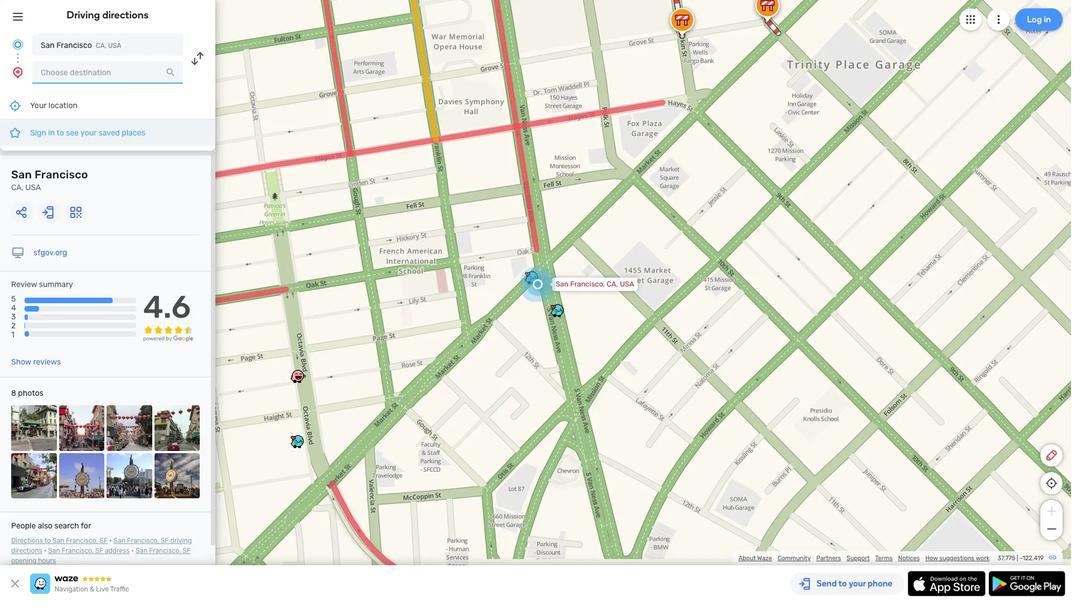 Task type: vqa. For each thing, say whether or not it's contained in the screenshot.
the 610
no



Task type: describe. For each thing, give the bounding box(es) containing it.
link image
[[1049, 554, 1058, 563]]

image 2 of san francisco, sf image
[[59, 406, 104, 451]]

for
[[81, 522, 91, 531]]

show reviews
[[11, 358, 61, 367]]

current location image
[[11, 38, 25, 51]]

san francisco, sf opening hours link
[[11, 548, 191, 565]]

1 horizontal spatial ca,
[[96, 42, 106, 50]]

opening
[[11, 558, 36, 565]]

zoom out image
[[1045, 523, 1059, 536]]

image 3 of san francisco, sf image
[[107, 406, 152, 451]]

0 vertical spatial francisco
[[57, 41, 92, 50]]

image 7 of san francisco, sf image
[[107, 453, 152, 499]]

san inside san francisco, sf opening hours
[[136, 548, 147, 555]]

1
[[11, 331, 15, 340]]

summary
[[39, 280, 73, 290]]

directions to san francisco, sf
[[11, 537, 108, 545]]

people
[[11, 522, 36, 531]]

2 vertical spatial ca,
[[607, 280, 618, 289]]

review summary
[[11, 280, 73, 290]]

image 8 of san francisco, sf image
[[154, 453, 200, 499]]

-
[[1020, 555, 1023, 563]]

sf for address
[[95, 548, 103, 555]]

recenter image
[[8, 99, 22, 112]]

san francisco, sf driving directions link
[[11, 537, 192, 555]]

0 vertical spatial usa
[[108, 42, 121, 50]]

address
[[105, 548, 130, 555]]

san francisco, sf opening hours
[[11, 548, 191, 565]]

8
[[11, 389, 16, 399]]

Choose destination text field
[[32, 61, 183, 84]]

directions inside "san francisco, sf driving directions"
[[11, 548, 42, 555]]

how
[[926, 555, 938, 563]]

partners
[[817, 555, 841, 563]]

how suggestions work link
[[926, 555, 990, 563]]

star image
[[8, 126, 22, 140]]

image 4 of san francisco, sf image
[[154, 406, 200, 451]]

sfgov.org link
[[33, 248, 67, 258]]

2 vertical spatial usa
[[620, 280, 635, 289]]

partners link
[[817, 555, 841, 563]]

suggestions
[[940, 555, 975, 563]]

support
[[847, 555, 870, 563]]

image 6 of san francisco, sf image
[[59, 453, 104, 499]]

image 1 of san francisco, sf image
[[11, 406, 57, 451]]

37.775 | -122.419
[[998, 555, 1044, 563]]

pencil image
[[1045, 449, 1059, 463]]

san francisco, sf address link
[[48, 548, 130, 555]]

notices
[[898, 555, 920, 563]]

122.419
[[1023, 555, 1044, 563]]

work
[[976, 555, 990, 563]]

sf for opening
[[183, 548, 191, 555]]

driving directions
[[67, 9, 149, 21]]

0 horizontal spatial usa
[[25, 183, 41, 193]]

navigation
[[55, 586, 88, 594]]

search
[[54, 522, 79, 531]]

directions
[[11, 537, 43, 545]]

1 vertical spatial san francisco ca, usa
[[11, 168, 88, 193]]

about
[[739, 555, 756, 563]]

computer image
[[11, 247, 25, 260]]

2
[[11, 322, 16, 331]]

0 vertical spatial directions
[[102, 9, 149, 21]]

navigation & live traffic
[[55, 586, 129, 594]]

|
[[1017, 555, 1019, 563]]

37.775
[[998, 555, 1016, 563]]



Task type: locate. For each thing, give the bounding box(es) containing it.
2 horizontal spatial ca,
[[607, 280, 618, 289]]

8 photos
[[11, 389, 43, 399]]

directions
[[102, 9, 149, 21], [11, 548, 42, 555]]

also
[[38, 522, 53, 531]]

5 4 3 2 1
[[11, 295, 16, 340]]

waze
[[758, 555, 772, 563]]

francisco, inside "san francisco, sf driving directions"
[[127, 537, 159, 545]]

francisco, for san francisco, ca, usa
[[571, 280, 605, 289]]

community link
[[778, 555, 811, 563]]

4.6
[[143, 289, 191, 326]]

sf inside "san francisco, sf driving directions"
[[161, 537, 169, 545]]

about waze community partners support terms notices how suggestions work
[[739, 555, 990, 563]]

directions down directions
[[11, 548, 42, 555]]

francisco
[[57, 41, 92, 50], [35, 168, 88, 181]]

1 vertical spatial ca,
[[11, 183, 23, 193]]

1 horizontal spatial directions
[[102, 9, 149, 21]]

1 vertical spatial usa
[[25, 183, 41, 193]]

notices link
[[898, 555, 920, 563]]

francisco, inside san francisco, sf opening hours
[[149, 548, 181, 555]]

0 horizontal spatial ca,
[[11, 183, 23, 193]]

0 horizontal spatial directions
[[11, 548, 42, 555]]

0 vertical spatial san francisco ca, usa
[[41, 41, 121, 50]]

&
[[90, 586, 94, 594]]

san francisco, ca, usa
[[556, 280, 635, 289]]

people also search for
[[11, 522, 91, 531]]

terms link
[[876, 555, 893, 563]]

1 horizontal spatial usa
[[108, 42, 121, 50]]

francisco, for san francisco, sf driving directions
[[127, 537, 159, 545]]

sfgov.org
[[33, 248, 67, 258]]

image 5 of san francisco, sf image
[[11, 453, 57, 499]]

0 vertical spatial ca,
[[96, 42, 106, 50]]

driving
[[170, 537, 192, 545]]

4
[[11, 304, 16, 313]]

1 vertical spatial directions
[[11, 548, 42, 555]]

san
[[41, 41, 55, 50], [11, 168, 32, 181], [556, 280, 569, 289], [52, 537, 64, 545], [114, 537, 126, 545], [48, 548, 60, 555], [136, 548, 147, 555]]

sf
[[100, 537, 108, 545], [161, 537, 169, 545], [95, 548, 103, 555], [183, 548, 191, 555]]

list box
[[0, 93, 215, 151]]

directions right driving
[[102, 9, 149, 21]]

traffic
[[110, 586, 129, 594]]

support link
[[847, 555, 870, 563]]

location image
[[11, 66, 25, 79]]

2 horizontal spatial usa
[[620, 280, 635, 289]]

san francisco, sf driving directions
[[11, 537, 192, 555]]

reviews
[[33, 358, 61, 367]]

san inside "san francisco, sf driving directions"
[[114, 537, 126, 545]]

to
[[44, 537, 51, 545]]

x image
[[8, 578, 22, 591]]

sf inside san francisco, sf opening hours
[[183, 548, 191, 555]]

sf for driving
[[161, 537, 169, 545]]

1 vertical spatial francisco
[[35, 168, 88, 181]]

hours
[[38, 558, 56, 565]]

directions to san francisco, sf link
[[11, 537, 108, 545]]

live
[[96, 586, 109, 594]]

driving
[[67, 9, 100, 21]]

about waze link
[[739, 555, 772, 563]]

francisco, for san francisco, sf address
[[62, 548, 94, 555]]

community
[[778, 555, 811, 563]]

francisco, for san francisco, sf opening hours
[[149, 548, 181, 555]]

zoom in image
[[1045, 505, 1059, 518]]

francisco,
[[571, 280, 605, 289], [66, 537, 98, 545], [127, 537, 159, 545], [62, 548, 94, 555], [149, 548, 181, 555]]

ca,
[[96, 42, 106, 50], [11, 183, 23, 193], [607, 280, 618, 289]]

3
[[11, 313, 16, 322]]

review
[[11, 280, 37, 290]]

usa
[[108, 42, 121, 50], [25, 183, 41, 193], [620, 280, 635, 289]]

terms
[[876, 555, 893, 563]]

show
[[11, 358, 31, 367]]

photos
[[18, 389, 43, 399]]

san francisco, sf address
[[48, 548, 130, 555]]

san francisco ca, usa
[[41, 41, 121, 50], [11, 168, 88, 193]]

5
[[11, 295, 16, 304]]



